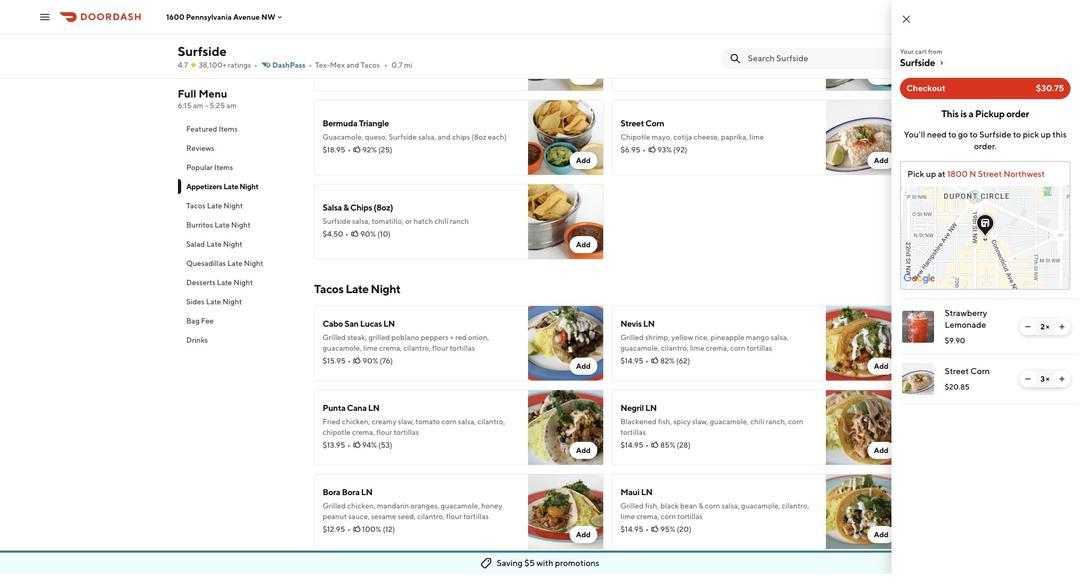 Task type: locate. For each thing, give the bounding box(es) containing it.
nevis ln image
[[826, 305, 902, 381]]

2 vertical spatial flour
[[446, 512, 462, 521]]

red inside cabo san lucas ln grilled steak, grilled poblano peppers + red onion, guacamole, lime crema, cilantro, flour tortillas
[[456, 333, 467, 342]]

to left pick
[[1014, 130, 1022, 140]]

1 horizontal spatial am
[[226, 101, 237, 110]]

night inside burritos late night button
[[231, 221, 251, 229]]

fish, left black
[[645, 502, 659, 510]]

crema, down the maui
[[637, 512, 659, 521]]

2 × from the top
[[1046, 375, 1050, 383]]

(10)
[[378, 230, 391, 238]]

night inside sides late night button
[[223, 297, 242, 306]]

fish, left spicy
[[658, 417, 672, 426]]

1 horizontal spatial corn
[[971, 366, 990, 376]]

0 vertical spatial tacos
[[361, 61, 380, 69]]

night up sides late night button
[[234, 278, 253, 287]]

add
[[576, 72, 591, 80], [874, 72, 889, 80], [576, 156, 591, 165], [874, 156, 889, 165], [576, 240, 591, 249], [576, 362, 591, 370], [874, 362, 889, 370], [576, 446, 591, 455], [874, 446, 889, 455], [576, 530, 591, 539], [874, 530, 889, 539]]

lime down the maui
[[621, 512, 635, 521]]

guacamole, inside nevis ln grilled shrimp, yellow rice, pineapple mango salsa, guacamole, cilantro, lime crema, corn tortillas
[[621, 344, 660, 352]]

& inside maui ln grilled fish, black bean & corn salsa, guacamole, cilantro, lime crema, corn tortillas
[[699, 502, 704, 510]]

cheese,
[[694, 133, 720, 141]]

salsa, inside maui ln grilled fish, black bean & corn salsa, guacamole, cilantro, lime crema, corn tortillas
[[722, 502, 740, 510]]

salsa, inside punta cana ln fried chicken, creamy slaw, tomato corn salsa, cilantro, chipotle crema, flour tortillas
[[458, 417, 476, 426]]

popular
[[186, 163, 213, 172]]

fee
[[201, 317, 214, 325]]

0 vertical spatial up
[[1041, 130, 1051, 140]]

chili left ranch
[[435, 217, 449, 225]]

0 vertical spatial street corn image
[[826, 100, 902, 175]]

• left 95%
[[646, 525, 649, 534]]

$14.95 • for maui
[[621, 525, 649, 534]]

shrimp,
[[645, 333, 670, 342]]

night up the "lucas"
[[371, 282, 401, 296]]

92% down queso,
[[363, 146, 377, 154]]

cilantro, for maui ln
[[782, 502, 809, 510]]

0 horizontal spatial red
[[456, 333, 467, 342]]

1 $14.95 • from the top
[[621, 357, 649, 365]]

• for bermuda triangle
[[348, 146, 351, 154]]

street for street corn chipotle mayo, cotija cheese, paprika, lime
[[621, 118, 644, 128]]

2 slaw, from the left
[[692, 417, 709, 426]]

bora
[[323, 487, 340, 497], [342, 487, 360, 497]]

strawberry
[[945, 308, 988, 318]]

1 slaw, from the left
[[398, 417, 414, 426]]

1 vertical spatial &
[[699, 502, 704, 510]]

add for salsa & chips (8oz)
[[576, 240, 591, 249]]

fish, for negril ln
[[658, 417, 672, 426]]

late right sides
[[206, 297, 221, 306]]

list
[[892, 299, 1079, 404]]

0 horizontal spatial to
[[949, 130, 957, 140]]

(20)
[[677, 525, 692, 534]]

× for street corn
[[1046, 375, 1050, 383]]

tortillas down 'bean'
[[678, 512, 703, 521]]

1 vertical spatial red
[[456, 333, 467, 342]]

list containing strawberry lemonade
[[892, 299, 1079, 404]]

add for negril ln
[[874, 446, 889, 455]]

90%
[[360, 230, 376, 238], [363, 357, 378, 365]]

tacos late night button
[[178, 196, 301, 215]]

1 vertical spatial street corn image
[[902, 363, 934, 395]]

0 vertical spatial red
[[654, 49, 666, 57]]

lime right paprika, at top
[[750, 133, 764, 141]]

95% (20)
[[661, 525, 692, 534]]

up left "this"
[[1041, 130, 1051, 140]]

0 horizontal spatial corn
[[646, 118, 664, 128]]

1 vertical spatial flour
[[376, 428, 392, 437]]

1 horizontal spatial and
[[438, 133, 451, 141]]

this is a pickup order
[[942, 108, 1030, 119]]

• right $12.95
[[347, 525, 351, 534]]

remove one from cart image
[[1024, 323, 1033, 331], [1024, 375, 1033, 383]]

100%
[[362, 525, 381, 534]]

2 vertical spatial $14.95 •
[[621, 525, 649, 534]]

creamy
[[372, 417, 397, 426]]

& inside salsa & chips (8oz) surfside salsa, tomatillo, or hatch chili ranch
[[344, 203, 349, 213]]

tacos late night up the san in the bottom left of the page
[[314, 282, 401, 296]]

1 horizontal spatial tacos
[[314, 282, 344, 296]]

to
[[949, 130, 957, 140], [970, 130, 978, 140], [1014, 130, 1022, 140]]

night for burritos late night button
[[231, 221, 251, 229]]

street inside street corn chipotle mayo, cotija cheese, paprika, lime
[[621, 118, 644, 128]]

bermuda triangle guacamole, queso, surfside salsa, and chips (8oz each)
[[323, 118, 507, 141]]

$14.95 • left 95%
[[621, 525, 649, 534]]

$14.95 down blackened
[[621, 441, 644, 449]]

negril ln image
[[826, 390, 902, 465]]

items up appetizers late night
[[214, 163, 233, 172]]

0 vertical spatial 90%
[[360, 230, 376, 238]]

paprika,
[[721, 133, 748, 141]]

cabo
[[323, 319, 343, 329]]

0 horizontal spatial am
[[193, 101, 203, 110]]

and right cilantro
[[732, 49, 745, 57]]

tacos left 0.7
[[361, 61, 380, 69]]

0 vertical spatial and
[[732, 49, 745, 57]]

ln up blackened
[[646, 403, 657, 413]]

grilled inside cabo san lucas ln grilled steak, grilled poblano peppers + red onion, guacamole, lime crema, cilantro, flour tortillas
[[323, 333, 346, 342]]

0 vertical spatial tacos late night
[[186, 202, 243, 210]]

salsa, inside nevis ln grilled shrimp, yellow rice, pineapple mango salsa, guacamole, cilantro, lime crema, corn tortillas
[[771, 333, 789, 342]]

red right +
[[456, 333, 467, 342]]

92% left (68)
[[360, 61, 374, 70]]

1 vertical spatial items
[[214, 163, 233, 172]]

and left chips
[[438, 133, 451, 141]]

chicken, for cana
[[342, 417, 370, 426]]

add button for $9.95
[[570, 68, 597, 85]]

grilled inside nevis ln grilled shrimp, yellow rice, pineapple mango salsa, guacamole, cilantro, lime crema, corn tortillas
[[621, 333, 644, 342]]

• right $13.95
[[347, 441, 351, 449]]

am right 5:25
[[226, 101, 237, 110]]

ln inside maui ln grilled fish, black bean & corn salsa, guacamole, cilantro, lime crema, corn tortillas
[[641, 487, 653, 497]]

late for salad late night button
[[207, 240, 222, 248]]

punta cana ln image
[[528, 390, 604, 465]]

crema, up 94%
[[352, 428, 375, 437]]

1 vertical spatial corn
[[971, 366, 990, 376]]

0 vertical spatial remove one from cart image
[[1024, 323, 1033, 331]]

salsa, left chips
[[418, 133, 436, 141]]

street
[[621, 118, 644, 128], [978, 169, 1002, 179], [945, 366, 969, 376]]

crema, down pineapple
[[706, 344, 729, 352]]

$14.95 • for nevis
[[621, 357, 649, 365]]

0 horizontal spatial slaw,
[[398, 417, 414, 426]]

$14.95 for maui
[[621, 525, 644, 534]]

late down quesadillas late night
[[217, 278, 232, 287]]

chicken, up 'sauce,'
[[347, 502, 376, 510]]

burritos late night
[[186, 221, 251, 229]]

chicken, inside punta cana ln fried chicken, creamy slaw, tomato corn salsa, cilantro, chipotle crema, flour tortillas
[[342, 417, 370, 426]]

street right n
[[978, 169, 1002, 179]]

corn up mayo,
[[646, 118, 664, 128]]

× for strawberry lemonade
[[1046, 323, 1050, 331]]

corn down lemonade
[[971, 366, 990, 376]]

late up "salad late night"
[[215, 221, 230, 229]]

to right the go
[[970, 130, 978, 140]]

$15.95
[[323, 357, 346, 365]]

cilantro, inside nevis ln grilled shrimp, yellow rice, pineapple mango salsa, guacamole, cilantro, lime crema, corn tortillas
[[661, 344, 689, 352]]

38,100+ ratings •
[[199, 61, 258, 69]]

street corn image inside list
[[902, 363, 934, 395]]

ln inside negril ln blackened fish, spicy slaw, guacamole, chili ranch, corn tortillas
[[646, 403, 657, 413]]

1 vertical spatial up
[[926, 169, 936, 179]]

am
[[193, 101, 203, 110], [226, 101, 237, 110]]

$14.95 • down blackened
[[621, 441, 649, 449]]

$4.50
[[323, 230, 343, 238]]

90% left (10)
[[360, 230, 376, 238]]

$14.95 • down shrimp,
[[621, 357, 649, 365]]

and right mex
[[346, 61, 359, 69]]

• for nevis ln
[[646, 357, 649, 365]]

$14.95 left 82%
[[621, 357, 644, 365]]

1 vertical spatial chicken,
[[347, 502, 376, 510]]

surfside up 38,100+
[[178, 44, 227, 59]]

crema, inside punta cana ln fried chicken, creamy slaw, tomato corn salsa, cilantro, chipotle crema, flour tortillas
[[352, 428, 375, 437]]

2 vertical spatial tacos
[[314, 282, 344, 296]]

1 horizontal spatial street
[[945, 366, 969, 376]]

chili left ranch, at the bottom of page
[[751, 417, 765, 426]]

1 $14.95 from the top
[[621, 357, 644, 365]]

slaw, inside negril ln blackened fish, spicy slaw, guacamole, chili ranch, corn tortillas
[[692, 417, 709, 426]]

late inside button
[[215, 221, 230, 229]]

red left the inion,
[[654, 49, 666, 57]]

1 × from the top
[[1046, 323, 1050, 331]]

$9.90
[[945, 336, 966, 345]]

corn inside list
[[971, 366, 990, 376]]

0 vertical spatial fish,
[[658, 417, 672, 426]]

night down salad late night button
[[244, 259, 263, 268]]

0 vertical spatial $14.95
[[621, 357, 644, 365]]

& right the salsa
[[344, 203, 349, 213]]

cilantro
[[705, 49, 730, 57]]

street up $20.85
[[945, 366, 969, 376]]

crema, up (76)
[[379, 344, 402, 352]]

up inside you'll need to go to surfside to pick up this order.
[[1041, 130, 1051, 140]]

× right 2
[[1046, 323, 1050, 331]]

2 $14.95 • from the top
[[621, 441, 649, 449]]

grilled down nevis
[[621, 333, 644, 342]]

tortillas inside cabo san lucas ln grilled steak, grilled poblano peppers + red onion, guacamole, lime crema, cilantro, flour tortillas
[[450, 344, 475, 352]]

fish, inside negril ln blackened fish, spicy slaw, guacamole, chili ranch, corn tortillas
[[658, 417, 672, 426]]

spicy
[[674, 417, 691, 426]]

0 vertical spatial $14.95 •
[[621, 357, 649, 365]]

add for maui ln
[[874, 530, 889, 539]]

add button for avocado, red inion, lime, cilantro and jalepenos
[[868, 68, 895, 85]]

fish,
[[658, 417, 672, 426], [645, 502, 659, 510]]

1 vertical spatial ×
[[1046, 375, 1050, 383]]

fried
[[323, 417, 341, 426]]

(53)
[[378, 441, 393, 449]]

• for cabo san lucas ln
[[348, 357, 351, 365]]

tortillas inside negril ln blackened fish, spicy slaw, guacamole, chili ranch, corn tortillas
[[621, 428, 646, 437]]

tacos late night up burritos late night
[[186, 202, 243, 210]]

you'll
[[904, 130, 926, 140]]

0 vertical spatial chicken,
[[342, 417, 370, 426]]

remove one from cart image left 3 in the bottom of the page
[[1024, 375, 1033, 383]]

am left -
[[193, 101, 203, 110]]

$14.95 left 95%
[[621, 525, 644, 534]]

quesadillas late night button
[[178, 254, 301, 273]]

0 vertical spatial street
[[621, 118, 644, 128]]

add button
[[570, 68, 597, 85], [868, 68, 895, 85], [570, 152, 597, 169], [868, 152, 895, 169], [570, 236, 597, 253], [570, 358, 597, 375], [868, 358, 895, 375], [570, 442, 597, 459], [868, 442, 895, 459], [570, 526, 597, 543], [868, 526, 895, 543]]

add button for bermuda triangle
[[570, 152, 597, 169]]

late for desserts late night button
[[217, 278, 232, 287]]

your
[[900, 47, 914, 55]]

corn inside negril ln blackened fish, spicy slaw, guacamole, chili ranch, corn tortillas
[[788, 417, 804, 426]]

street corn image
[[826, 100, 902, 175], [902, 363, 934, 395]]

ranch
[[450, 217, 469, 225]]

items up reviews button
[[219, 125, 238, 133]]

up
[[1041, 130, 1051, 140], [926, 169, 936, 179]]

quesadillas late night
[[186, 259, 263, 268]]

grilled inside maui ln grilled fish, black bean & corn salsa, guacamole, cilantro, lime crema, corn tortillas
[[621, 502, 644, 510]]

1 horizontal spatial to
[[970, 130, 978, 140]]

0 horizontal spatial bora
[[323, 487, 340, 497]]

mayo,
[[652, 133, 672, 141]]

tomato
[[416, 417, 440, 426]]

(12)
[[383, 525, 395, 534]]

2 vertical spatial street
[[945, 366, 969, 376]]

chicken, inside bora bora ln grilled chicken, mandarin oranges, guacamole, honey peanut sauce, sesame seed, cilantro, flour tortillas
[[347, 502, 376, 510]]

or
[[405, 217, 412, 225]]

0 horizontal spatial tacos
[[186, 202, 206, 210]]

1 bora from the left
[[323, 487, 340, 497]]

82% (62)
[[661, 357, 690, 365]]

(68)
[[376, 61, 390, 70]]

1 vertical spatial fish,
[[645, 502, 659, 510]]

3 $14.95 • from the top
[[621, 525, 649, 534]]

1 vertical spatial and
[[346, 61, 359, 69]]

salsa, down "chips"
[[352, 217, 370, 225]]

0 vertical spatial 92%
[[360, 61, 374, 70]]

flour right seed,
[[446, 512, 462, 521]]

chicken,
[[342, 417, 370, 426], [347, 502, 376, 510]]

93%
[[658, 146, 672, 154]]

your cart from
[[900, 47, 943, 55]]

night up burritos late night button
[[224, 202, 243, 210]]

0 horizontal spatial chili
[[435, 217, 449, 225]]

92%
[[360, 61, 374, 70], [363, 146, 377, 154]]

$14.95 • for negril
[[621, 441, 649, 449]]

avocado, red inion, lime, cilantro and jalepenos
[[621, 49, 779, 57]]

late for sides late night button
[[206, 297, 221, 306]]

surfside inside bermuda triangle guacamole, queso, surfside salsa, and chips (8oz each)
[[389, 133, 417, 141]]

salsa, right mango
[[771, 333, 789, 342]]

grilled inside bora bora ln grilled chicken, mandarin oranges, guacamole, honey peanut sauce, sesame seed, cilantro, flour tortillas
[[323, 502, 346, 510]]

(8oz
[[472, 133, 487, 141]]

tortillas down mango
[[747, 344, 773, 352]]

order
[[1007, 108, 1030, 119]]

0 vertical spatial &
[[344, 203, 349, 213]]

1 horizontal spatial bora
[[342, 487, 360, 497]]

1 vertical spatial chili
[[751, 417, 765, 426]]

mango
[[746, 333, 770, 342]]

grilled up peanut
[[323, 502, 346, 510]]

crema, inside nevis ln grilled shrimp, yellow rice, pineapple mango salsa, guacamole, cilantro, lime crema, corn tortillas
[[706, 344, 729, 352]]

add button for street corn
[[868, 152, 895, 169]]

night inside desserts late night button
[[234, 278, 253, 287]]

0 horizontal spatial tacos late night
[[186, 202, 243, 210]]

night up bag fee button
[[223, 297, 242, 306]]

1800
[[948, 169, 968, 179]]

burritos late night button
[[178, 215, 301, 235]]

90% for lucas
[[363, 357, 378, 365]]

$14.95 for negril
[[621, 441, 644, 449]]

1 horizontal spatial tacos late night
[[314, 282, 401, 296]]

• for punta cana ln
[[347, 441, 351, 449]]

2 horizontal spatial street
[[978, 169, 1002, 179]]

cilantro, inside maui ln grilled fish, black bean & corn salsa, guacamole, cilantro, lime crema, corn tortillas
[[782, 502, 809, 510]]

sides late night
[[186, 297, 242, 306]]

ln up shrimp,
[[643, 319, 655, 329]]

bora up 'sauce,'
[[342, 487, 360, 497]]

1 vertical spatial 92%
[[363, 146, 377, 154]]

hatch
[[414, 217, 433, 225]]

0 vertical spatial flour
[[433, 344, 448, 352]]

ln up the grilled
[[384, 319, 395, 329]]

1 horizontal spatial chili
[[751, 417, 765, 426]]

flour down peppers
[[433, 344, 448, 352]]

items for popular items
[[214, 163, 233, 172]]

6:15
[[178, 101, 192, 110]]

night for sides late night button
[[223, 297, 242, 306]]

$18.95
[[323, 146, 346, 154]]

tortillas down +
[[450, 344, 475, 352]]

surfside up $4.50 •
[[323, 217, 351, 225]]

guacamole, inside maui ln grilled fish, black bean & corn salsa, guacamole, cilantro, lime crema, corn tortillas
[[741, 502, 780, 510]]

94% (53)
[[362, 441, 393, 449]]

0 vertical spatial chili
[[435, 217, 449, 225]]

ln up 'sauce,'
[[361, 487, 373, 497]]

salsa, right 'bean'
[[722, 502, 740, 510]]

tortillas down blackened
[[621, 428, 646, 437]]

1 vertical spatial $14.95
[[621, 441, 644, 449]]

a
[[969, 108, 974, 119]]

chicken, down cana
[[342, 417, 370, 426]]

0 horizontal spatial and
[[346, 61, 359, 69]]

grilled down the maui
[[621, 502, 644, 510]]

0 horizontal spatial street corn image
[[826, 100, 902, 175]]

cilantro, inside punta cana ln fried chicken, creamy slaw, tomato corn salsa, cilantro, chipotle crema, flour tortillas
[[478, 417, 505, 426]]

to left the go
[[949, 130, 957, 140]]

2 remove one from cart image from the top
[[1024, 375, 1033, 383]]

1 to from the left
[[949, 130, 957, 140]]

slaw, right spicy
[[692, 417, 709, 426]]

bag
[[186, 317, 200, 325]]

popular items button
[[178, 158, 301, 177]]

tortillas down "honey"
[[464, 512, 489, 521]]

night for salad late night button
[[223, 240, 243, 248]]

1 horizontal spatial &
[[699, 502, 704, 510]]

close image
[[900, 13, 913, 26]]

sides
[[186, 297, 205, 306]]

tex-
[[315, 61, 330, 69]]

negril ln blackened fish, spicy slaw, guacamole, chili ranch, corn tortillas
[[621, 403, 804, 437]]

dashpass •
[[272, 61, 312, 69]]

negril
[[621, 403, 644, 413]]

1 remove one from cart image from the top
[[1024, 323, 1033, 331]]

tacos up burritos
[[186, 202, 206, 210]]

90% left (76)
[[363, 357, 378, 365]]

1 vertical spatial street
[[978, 169, 1002, 179]]

add for $9.95
[[576, 72, 591, 80]]

lime inside cabo san lucas ln grilled steak, grilled poblano peppers + red onion, guacamole, lime crema, cilantro, flour tortillas
[[363, 344, 378, 352]]

corn down pineapple
[[731, 344, 746, 352]]

0 vertical spatial items
[[219, 125, 238, 133]]

poblano
[[392, 333, 419, 342]]

0 vertical spatial ×
[[1046, 323, 1050, 331]]

2 vertical spatial and
[[438, 133, 451, 141]]

1 vertical spatial tacos
[[186, 202, 206, 210]]

ln up creamy
[[368, 403, 380, 413]]

crema, inside maui ln grilled fish, black bean & corn salsa, guacamole, cilantro, lime crema, corn tortillas
[[637, 512, 659, 521]]

crema, inside cabo san lucas ln grilled steak, grilled poblano peppers + red onion, guacamole, lime crema, cilantro, flour tortillas
[[379, 344, 402, 352]]

3 $14.95 from the top
[[621, 525, 644, 534]]

oranges,
[[411, 502, 439, 510]]

nevis
[[621, 319, 642, 329]]

salsa & chips (8oz) image
[[528, 184, 604, 260]]

× right 3 in the bottom of the page
[[1046, 375, 1050, 383]]

$14.95 for nevis
[[621, 357, 644, 365]]

night down burritos late night button
[[223, 240, 243, 248]]

add for avocado, red inion, lime, cilantro and jalepenos
[[874, 72, 889, 80]]

grilled down cabo
[[323, 333, 346, 342]]

tortillas inside nevis ln grilled shrimp, yellow rice, pineapple mango salsa, guacamole, cilantro, lime crema, corn tortillas
[[747, 344, 773, 352]]

triangle
[[359, 118, 389, 128]]

ln inside punta cana ln fried chicken, creamy slaw, tomato corn salsa, cilantro, chipotle crema, flour tortillas
[[368, 403, 380, 413]]

night inside tacos late night button
[[224, 202, 243, 210]]

fish, inside maui ln grilled fish, black bean & corn salsa, guacamole, cilantro, lime crema, corn tortillas
[[645, 502, 659, 510]]

chipotle
[[323, 428, 351, 437]]

street corn chipotle mayo, cotija cheese, paprika, lime
[[621, 118, 764, 141]]

• left 82%
[[646, 357, 649, 365]]

0 horizontal spatial up
[[926, 169, 936, 179]]

• left 85%
[[646, 441, 649, 449]]

1 vertical spatial remove one from cart image
[[1024, 375, 1033, 383]]

$13.95 •
[[323, 441, 351, 449]]

2 horizontal spatial to
[[1014, 130, 1022, 140]]

• right $4.50
[[346, 230, 349, 238]]

0 vertical spatial corn
[[646, 118, 664, 128]]

1 horizontal spatial slaw,
[[692, 417, 709, 426]]

1 horizontal spatial up
[[1041, 130, 1051, 140]]

• for maui ln
[[646, 525, 649, 534]]

night inside salad late night button
[[223, 240, 243, 248]]

street up chipotle
[[621, 118, 644, 128]]

2 $14.95 from the top
[[621, 441, 644, 449]]

up left at
[[926, 169, 936, 179]]

night inside quesadillas late night button
[[244, 259, 263, 268]]

0 horizontal spatial &
[[344, 203, 349, 213]]

corn inside street corn chipotle mayo, cotija cheese, paprika, lime
[[646, 118, 664, 128]]

night for quesadillas late night button
[[244, 259, 263, 268]]

0 horizontal spatial street
[[621, 118, 644, 128]]

2 horizontal spatial tacos
[[361, 61, 380, 69]]

surfside inside you'll need to go to surfside to pick up this order.
[[980, 130, 1012, 140]]

night up salad late night button
[[231, 221, 251, 229]]

2 vertical spatial $14.95
[[621, 525, 644, 534]]

from
[[928, 47, 943, 55]]

1 horizontal spatial street corn image
[[902, 363, 934, 395]]

• for street corn
[[643, 146, 646, 154]]

pickup
[[976, 108, 1005, 119]]

ln right the maui
[[641, 487, 653, 497]]

tortillas inside maui ln grilled fish, black bean & corn salsa, guacamole, cilantro, lime crema, corn tortillas
[[678, 512, 703, 521]]

• left 0.7
[[384, 61, 387, 69]]

92% (25)
[[363, 146, 393, 154]]

night
[[240, 182, 259, 191], [224, 202, 243, 210], [231, 221, 251, 229], [223, 240, 243, 248], [244, 259, 263, 268], [234, 278, 253, 287], [371, 282, 401, 296], [223, 297, 242, 306]]

1 vertical spatial 90%
[[363, 357, 378, 365]]

• down guacamole,
[[348, 146, 351, 154]]

surfside up order.
[[980, 130, 1012, 140]]

1 vertical spatial $14.95 •
[[621, 441, 649, 449]]

go
[[959, 130, 968, 140]]

• for salsa & chips (8oz)
[[346, 230, 349, 238]]

street inside list
[[945, 366, 969, 376]]



Task type: describe. For each thing, give the bounding box(es) containing it.
bag fee button
[[178, 311, 301, 331]]

need
[[927, 130, 947, 140]]

salsa
[[323, 203, 342, 213]]

92% for 92% (25)
[[363, 146, 377, 154]]

tacos inside button
[[186, 202, 206, 210]]

lime inside maui ln grilled fish, black bean & corn salsa, guacamole, cilantro, lime crema, corn tortillas
[[621, 512, 635, 521]]

1 am from the left
[[193, 101, 203, 110]]

night for tacos late night button
[[224, 202, 243, 210]]

dashpass
[[272, 61, 306, 69]]

add one to cart image
[[1058, 323, 1067, 331]]

full
[[178, 87, 196, 100]]

saving
[[497, 558, 523, 568]]

90% for chips
[[360, 230, 376, 238]]

salad late night button
[[178, 235, 301, 254]]

ratings
[[228, 61, 251, 69]]

corn for street corn
[[971, 366, 990, 376]]

chicken, for bora
[[347, 502, 376, 510]]

map region
[[793, 85, 1079, 358]]

strawberry lemonade image
[[902, 311, 934, 343]]

92% for 92% (68)
[[360, 61, 374, 70]]

+
[[450, 333, 454, 342]]

blackened
[[621, 417, 657, 426]]

guacamole & chips (8oz) image
[[826, 15, 902, 91]]

at
[[938, 169, 946, 179]]

(25)
[[379, 146, 393, 154]]

late for burritos late night button
[[215, 221, 230, 229]]

90% (76)
[[363, 357, 393, 365]]

lime,
[[687, 49, 703, 57]]

and inside bermuda triangle guacamole, queso, surfside salsa, and chips (8oz each)
[[438, 133, 451, 141]]

flour inside punta cana ln fried chicken, creamy slaw, tomato corn salsa, cilantro, chipotle crema, flour tortillas
[[376, 428, 392, 437]]

add button for nevis ln
[[868, 358, 895, 375]]

3 ×
[[1041, 375, 1050, 383]]

90% (10)
[[360, 230, 391, 238]]

is
[[961, 108, 967, 119]]

corn right 'bean'
[[705, 502, 720, 510]]

honey
[[481, 502, 502, 510]]

burritos
[[186, 221, 213, 229]]

pennsylvania
[[186, 13, 232, 21]]

$5
[[525, 558, 535, 568]]

nevis ln grilled shrimp, yellow rice, pineapple mango salsa, guacamole, cilantro, lime crema, corn tortillas
[[621, 319, 789, 352]]

corn inside nevis ln grilled shrimp, yellow rice, pineapple mango salsa, guacamole, cilantro, lime crema, corn tortillas
[[731, 344, 746, 352]]

you'll need to go to surfside to pick up this order.
[[904, 130, 1067, 151]]

mex
[[330, 61, 345, 69]]

late up tacos late night button
[[224, 182, 238, 191]]

lucas
[[360, 319, 382, 329]]

salsa & chips (8oz) surfside salsa, tomatillo, or hatch chili ranch
[[323, 203, 469, 225]]

slaw, inside punta cana ln fried chicken, creamy slaw, tomato corn salsa, cilantro, chipotle crema, flour tortillas
[[398, 417, 414, 426]]

salsa, inside bermuda triangle guacamole, queso, surfside salsa, and chips (8oz each)
[[418, 133, 436, 141]]

reviews button
[[178, 139, 301, 158]]

cilantro, for nevis ln
[[661, 344, 689, 352]]

• left tex- at the left of page
[[309, 61, 312, 69]]

tortillas inside bora bora ln grilled chicken, mandarin oranges, guacamole, honey peanut sauce, sesame seed, cilantro, flour tortillas
[[464, 512, 489, 521]]

crema, for maui ln
[[637, 512, 659, 521]]

remove one from cart image for strawberry lemonade
[[1024, 323, 1033, 331]]

(28)
[[677, 441, 691, 449]]

2 horizontal spatial and
[[732, 49, 745, 57]]

bora bora ln image
[[528, 474, 604, 550]]

ln inside bora bora ln grilled chicken, mandarin oranges, guacamole, honey peanut sauce, sesame seed, cilantro, flour tortillas
[[361, 487, 373, 497]]

add button for maui ln
[[868, 526, 895, 543]]

tex-mex and tacos • 0.7 mi
[[315, 61, 412, 69]]

late up the san in the bottom left of the page
[[346, 282, 369, 296]]

salad late night
[[186, 240, 243, 248]]

$9.95
[[323, 61, 343, 70]]

cabo san lucas ln image
[[528, 305, 604, 381]]

salad
[[186, 240, 205, 248]]

bermuda triangle image
[[528, 100, 604, 175]]

cana
[[347, 403, 367, 413]]

tomatillo,
[[372, 217, 404, 225]]

bora bora ln grilled chicken, mandarin oranges, guacamole, honey peanut sauce, sesame seed, cilantro, flour tortillas
[[323, 487, 502, 521]]

add for punta cana ln
[[576, 446, 591, 455]]

guacamole,
[[323, 133, 364, 141]]

2
[[1041, 323, 1045, 331]]

night for desserts late night button
[[234, 278, 253, 287]]

1 vertical spatial tacos late night
[[314, 282, 401, 296]]

night down popular items button
[[240, 182, 259, 191]]

add button for salsa & chips (8oz)
[[570, 236, 597, 253]]

-
[[205, 101, 208, 110]]

add for street corn
[[874, 156, 889, 165]]

promotions
[[555, 558, 600, 568]]

strawberry lemonade
[[945, 308, 988, 330]]

• right ratings
[[254, 61, 258, 69]]

corn inside punta cana ln fried chicken, creamy slaw, tomato corn salsa, cilantro, chipotle crema, flour tortillas
[[442, 417, 457, 426]]

add for cabo san lucas ln
[[576, 362, 591, 370]]

chips
[[350, 203, 372, 213]]

$13.95
[[323, 441, 345, 449]]

maui
[[621, 487, 640, 497]]

(62)
[[676, 357, 690, 365]]

3
[[1041, 375, 1045, 383]]

cart
[[915, 47, 927, 55]]

lime inside street corn chipotle mayo, cotija cheese, paprika, lime
[[750, 133, 764, 141]]

corn for street corn chipotle mayo, cotija cheese, paprika, lime
[[646, 118, 664, 128]]

desserts late night button
[[178, 273, 301, 292]]

0.7
[[392, 61, 403, 69]]

grilled
[[369, 333, 390, 342]]

95%
[[661, 525, 676, 534]]

5:25
[[210, 101, 225, 110]]

add button for negril ln
[[868, 442, 895, 459]]

fish, for maui ln
[[645, 502, 659, 510]]

queso & chips (8oz) image
[[528, 15, 604, 91]]

desserts
[[186, 278, 216, 287]]

late for tacos late night button
[[207, 202, 222, 210]]

avenue
[[233, 13, 260, 21]]

lemonade
[[945, 320, 987, 330]]

ln inside nevis ln grilled shrimp, yellow rice, pineapple mango salsa, guacamole, cilantro, lime crema, corn tortillas
[[643, 319, 655, 329]]

add button for punta cana ln
[[570, 442, 597, 459]]

cilantro, inside cabo san lucas ln grilled steak, grilled poblano peppers + red onion, guacamole, lime crema, cilantro, flour tortillas
[[404, 344, 431, 352]]

chips
[[452, 133, 470, 141]]

ranch,
[[766, 417, 787, 426]]

add button for bora bora ln
[[570, 526, 597, 543]]

82%
[[661, 357, 675, 365]]

add for bora bora ln
[[576, 530, 591, 539]]

Item Search search field
[[748, 53, 893, 65]]

$12.95 •
[[323, 525, 351, 534]]

yellow
[[672, 333, 694, 342]]

sauce,
[[348, 512, 370, 521]]

crema, for nevis ln
[[706, 344, 729, 352]]

nw
[[261, 13, 276, 21]]

3 to from the left
[[1014, 130, 1022, 140]]

pineapple
[[711, 333, 745, 342]]

menu
[[199, 87, 227, 100]]

tortillas inside punta cana ln fried chicken, creamy slaw, tomato corn salsa, cilantro, chipotle crema, flour tortillas
[[394, 428, 419, 437]]

guacamole, inside negril ln blackened fish, spicy slaw, guacamole, chili ranch, corn tortillas
[[710, 417, 749, 426]]

(76)
[[380, 357, 393, 365]]

corn down black
[[661, 512, 676, 521]]

with
[[537, 558, 554, 568]]

chili inside salsa & chips (8oz) surfside salsa, tomatillo, or hatch chili ranch
[[435, 217, 449, 225]]

guacamole, inside bora bora ln grilled chicken, mandarin oranges, guacamole, honey peanut sauce, sesame seed, cilantro, flour tortillas
[[441, 502, 480, 510]]

ln inside cabo san lucas ln grilled steak, grilled poblano peppers + red onion, guacamole, lime crema, cilantro, flour tortillas
[[384, 319, 395, 329]]

$15.95 •
[[323, 357, 351, 365]]

tonga ln image
[[826, 558, 902, 574]]

punta cana ln fried chicken, creamy slaw, tomato corn salsa, cilantro, chipotle crema, flour tortillas
[[323, 403, 505, 437]]

flour inside bora bora ln grilled chicken, mandarin oranges, guacamole, honey peanut sauce, sesame seed, cilantro, flour tortillas
[[446, 512, 462, 521]]

crema, for punta cana ln
[[352, 428, 375, 437]]

surfside down cart
[[900, 57, 935, 68]]

this
[[942, 108, 959, 119]]

• for bora bora ln
[[347, 525, 351, 534]]

• right $9.95 on the left top of the page
[[345, 61, 348, 70]]

add button for cabo san lucas ln
[[570, 358, 597, 375]]

cilantro, for punta cana ln
[[478, 417, 505, 426]]

remove one from cart image for street corn
[[1024, 375, 1033, 383]]

(92)
[[674, 146, 687, 154]]

tacos late night inside tacos late night button
[[186, 202, 243, 210]]

street for street corn
[[945, 366, 969, 376]]

guacamole, inside cabo san lucas ln grilled steak, grilled poblano peppers + red onion, guacamole, lime crema, cilantro, flour tortillas
[[323, 344, 362, 352]]

maui ln image
[[826, 474, 902, 550]]

add for bermuda triangle
[[576, 156, 591, 165]]

flour inside cabo san lucas ln grilled steak, grilled poblano peppers + red onion, guacamole, lime crema, cilantro, flour tortillas
[[433, 344, 448, 352]]

pick
[[908, 169, 925, 179]]

38,100+
[[199, 61, 227, 69]]

jalepenos
[[746, 49, 779, 57]]

salsa, inside salsa & chips (8oz) surfside salsa, tomatillo, or hatch chili ranch
[[352, 217, 370, 225]]

late for quesadillas late night button
[[227, 259, 243, 268]]

surfside inside salsa & chips (8oz) surfside salsa, tomatillo, or hatch chili ranch
[[323, 217, 351, 225]]

2 am from the left
[[226, 101, 237, 110]]

$9.95 •
[[323, 61, 348, 70]]

pick up at 1800 n street northwest
[[908, 169, 1045, 179]]

powered by google image
[[904, 273, 936, 284]]

cilantro, inside bora bora ln grilled chicken, mandarin oranges, guacamole, honey peanut sauce, sesame seed, cilantro, flour tortillas
[[417, 512, 445, 521]]

inion,
[[667, 49, 686, 57]]

1 horizontal spatial red
[[654, 49, 666, 57]]

lime inside nevis ln grilled shrimp, yellow rice, pineapple mango salsa, guacamole, cilantro, lime crema, corn tortillas
[[690, 344, 705, 352]]

85%
[[661, 441, 675, 449]]

1600
[[166, 13, 184, 21]]

1800 n street northwest link
[[946, 169, 1045, 179]]

2 bora from the left
[[342, 487, 360, 497]]

open menu image
[[38, 10, 51, 23]]

black
[[661, 502, 679, 510]]

• for negril ln
[[646, 441, 649, 449]]

2 to from the left
[[970, 130, 978, 140]]

items for featured items
[[219, 125, 238, 133]]

onion,
[[468, 333, 489, 342]]

add for nevis ln
[[874, 362, 889, 370]]

chili inside negril ln blackened fish, spicy slaw, guacamole, chili ranch, corn tortillas
[[751, 417, 765, 426]]

add one to cart image
[[1058, 375, 1067, 383]]



Task type: vqa. For each thing, say whether or not it's contained in the screenshot.
burritos late night button Night
yes



